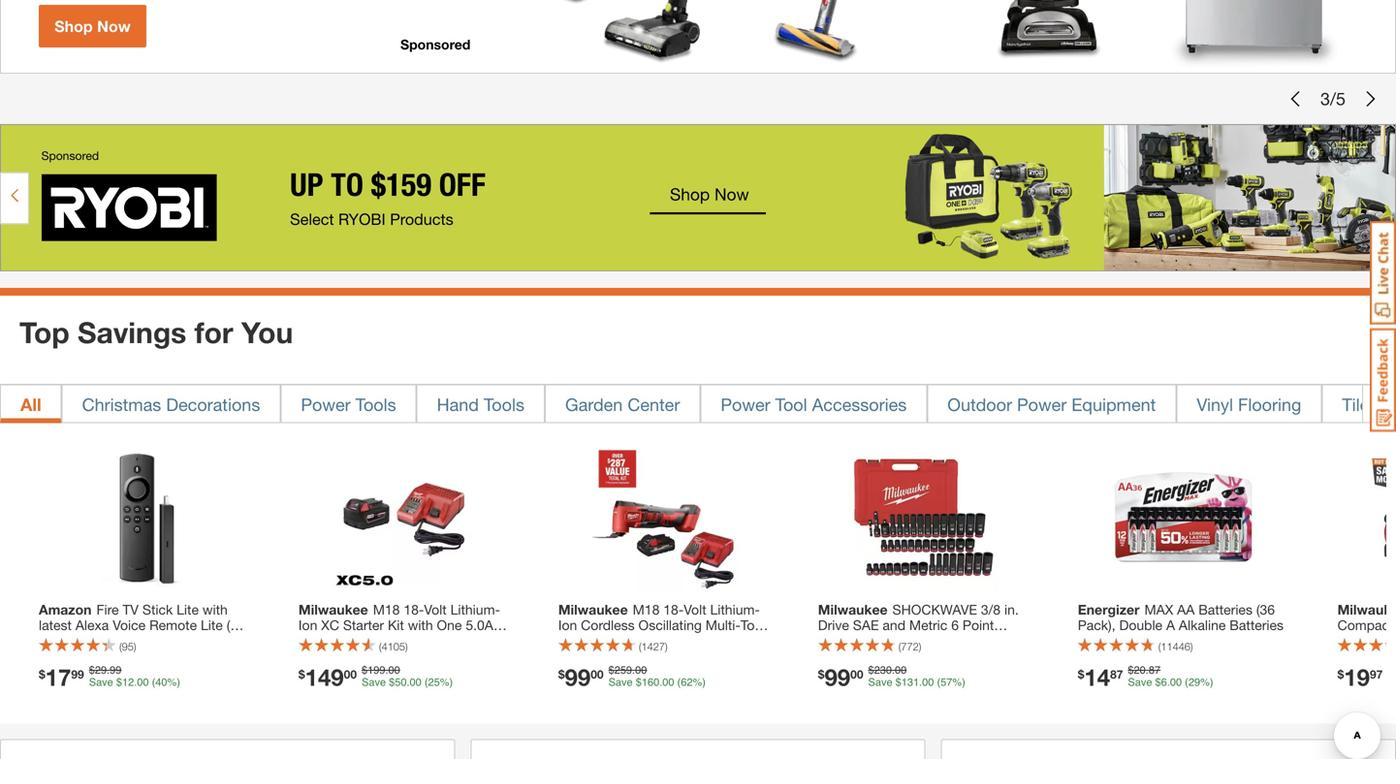 Task type: describe. For each thing, give the bounding box(es) containing it.
50
[[395, 676, 407, 688]]

next arrow image
[[1372, 394, 1388, 413]]

4105
[[382, 640, 405, 653]]

( 11446 )
[[1159, 640, 1193, 653]]

savings
[[78, 315, 186, 349]]

alkaline
[[1179, 617, 1226, 633]]

fire
[[96, 602, 119, 618]]

cordless
[[581, 617, 635, 633]]

00 right 199
[[388, 664, 400, 676]]

outdoor
[[948, 394, 1012, 415]]

milwaukee for cordless
[[558, 602, 628, 618]]

save for alexa
[[89, 676, 113, 688]]

$ left 50
[[362, 664, 368, 676]]

garden center button
[[545, 384, 701, 423]]

) for a
[[1191, 640, 1193, 653]]

lithium- for 149
[[451, 602, 500, 618]]

131
[[902, 676, 919, 688]]

hd
[[118, 633, 138, 649]]

vinyl flooring
[[1197, 394, 1302, 415]]

. left '40'
[[134, 676, 137, 688]]

stick
[[142, 602, 173, 618]]

230
[[874, 664, 892, 676]]

christmas decorations button
[[62, 384, 281, 423]]

impact
[[818, 633, 860, 649]]

all
[[20, 394, 41, 415]]

%) for batteries
[[1201, 676, 1214, 688]]

( 772 )
[[899, 640, 922, 653]]

$ right '20'
[[1156, 676, 1162, 688]]

m18 for 149
[[373, 602, 400, 618]]

device
[[207, 633, 249, 649]]

vinyl
[[1197, 394, 1234, 415]]

772
[[901, 640, 919, 653]]

m18 18-volt lithium- ion cordless oscillating multi-tool kit
[[558, 602, 766, 649]]

m18 for 99
[[633, 602, 660, 618]]

top
[[19, 315, 70, 349]]

/
[[1331, 88, 1336, 109]]

power for power tool accessories
[[721, 394, 771, 415]]

voice
[[113, 617, 146, 633]]

milwauke link
[[1338, 602, 1397, 649]]

tool inside m18 18-volt lithium- ion cordless oscillating multi-tool kit
[[741, 617, 766, 633]]

next slide image
[[1364, 91, 1379, 107]]

outdoor power equipment button
[[927, 384, 1177, 423]]

hand tools
[[437, 394, 525, 415]]

feedback link image
[[1370, 328, 1397, 433]]

62
[[681, 676, 693, 688]]

in.
[[1005, 602, 1019, 618]]

$ 19 97
[[1338, 663, 1383, 691]]

$ right 199
[[389, 676, 395, 688]]

$ 99 00 $ 230 . 00 save $ 131 . 00 ( 57 %)
[[818, 663, 966, 691]]

99 left 12
[[110, 664, 122, 676]]

$ 14 87 $ 20 . 87 save $ 6 . 00 ( 29 %)
[[1078, 663, 1214, 691]]

00 left 230
[[851, 668, 864, 681]]

max aa batteries (36 pack), double a alkaline batteries
[[1078, 602, 1284, 633]]

99 down controls),
[[71, 668, 84, 681]]

$ 149 00 $ 199 . 00 save $ 50 . 00 ( 25 %)
[[299, 663, 453, 691]]

amazon
[[39, 602, 92, 618]]

milwaukee for xc
[[299, 602, 368, 618]]

29 inside $ 14 87 $ 20 . 87 save $ 6 . 00 ( 29 %)
[[1189, 676, 1201, 688]]

99 left 259
[[565, 663, 591, 691]]

17
[[45, 663, 71, 691]]

set
[[910, 633, 931, 649]]

%) for with
[[440, 676, 453, 688]]

xc
[[321, 617, 339, 633]]

for
[[195, 315, 233, 349]]

$ inside $ 19 97
[[1338, 668, 1344, 681]]

$ left 259
[[558, 668, 565, 681]]

40
[[155, 676, 167, 688]]

you
[[241, 315, 293, 349]]

socket
[[864, 633, 907, 649]]

160
[[642, 676, 660, 688]]

multi-
[[706, 617, 741, 633]]

00 left 259
[[591, 668, 604, 681]]

streaming
[[142, 633, 204, 649]]

25
[[428, 676, 440, 688]]

milwauke
[[1338, 602, 1397, 618]]

equipment
[[1072, 394, 1156, 415]]

hand tools button
[[417, 384, 545, 423]]

power tool accessories button
[[701, 384, 927, 423]]

m18 18-volt lithium-ion xc starter kit with one 5.0ah battery and charger image
[[329, 443, 479, 592]]

18- for 99
[[664, 602, 684, 618]]

power tools button
[[281, 384, 417, 423]]

( up $ 99 00 $ 259 . 00 save $ 160 . 00 ( 62 %)
[[639, 640, 642, 653]]

( inside $ 99 00 $ 259 . 00 save $ 160 . 00 ( 62 %)
[[677, 676, 681, 688]]

lithium- for 99
[[710, 602, 760, 618]]

0 horizontal spatial 87
[[1110, 668, 1123, 681]]

1 horizontal spatial lite
[[201, 617, 223, 633]]

power tool accessories
[[721, 394, 907, 415]]

volt for 99
[[684, 602, 707, 618]]

0 horizontal spatial lite
[[177, 602, 199, 618]]

live chat image
[[1370, 221, 1397, 325]]

6 inside shockwave 3/8 in. drive sae and metric 6 point impact socket set (43-piece)
[[952, 617, 959, 633]]

all button
[[0, 384, 62, 423]]

$ 99 00 $ 259 . 00 save $ 160 . 00 ( 62 %)
[[558, 663, 706, 691]]

1 horizontal spatial 87
[[1149, 664, 1161, 676]]

95
[[122, 640, 134, 653]]

( 1427 )
[[639, 640, 668, 653]]

1427
[[642, 640, 665, 653]]

57
[[941, 676, 953, 688]]

vinyl flooring button
[[1177, 384, 1322, 423]]

max aa batteries (36 pack), double a alkaline batteries image
[[1109, 443, 1259, 592]]

latest
[[39, 617, 72, 633]]

97
[[1370, 668, 1383, 681]]

18- for 149
[[404, 602, 424, 618]]

11446
[[1161, 640, 1191, 653]]

shockwave
[[893, 602, 978, 618]]

fire tv stick lite with latest alexa voice remote lite (no tv controls), hd streaming device
[[39, 602, 249, 649]]

20
[[1134, 664, 1146, 676]]

(no
[[227, 617, 245, 633]]

. left 12
[[107, 664, 110, 676]]

259
[[615, 664, 632, 676]]

$ down battery
[[299, 668, 305, 681]]

piece)
[[958, 633, 996, 649]]

( 4105 )
[[379, 640, 408, 653]]

$ down 95
[[116, 676, 122, 688]]

shockwave 3/8 in. drive sae and metric 6 point impact socket set (43-piece) image
[[849, 443, 999, 592]]

point
[[963, 617, 994, 633]]



Task type: vqa. For each thing, say whether or not it's contained in the screenshot.
the "(no"
yes



Task type: locate. For each thing, give the bounding box(es) containing it.
kit left cordless
[[558, 633, 575, 649]]

5
[[1336, 88, 1346, 109]]

. left 50
[[385, 664, 388, 676]]

1 %) from the left
[[167, 676, 180, 688]]

with inside m18 18-volt lithium- ion xc starter kit with one 5.0ah battery and charger
[[408, 617, 433, 633]]

tools for hand tools
[[484, 394, 525, 415]]

149
[[305, 663, 344, 691]]

5 save from the left
[[1128, 676, 1153, 688]]

alexa
[[76, 617, 109, 633]]

%) inside $ 99 00 $ 230 . 00 save $ 131 . 00 ( 57 %)
[[953, 676, 966, 688]]

3 power from the left
[[1017, 394, 1067, 415]]

christmas
[[82, 394, 161, 415]]

99 down impact
[[825, 663, 851, 691]]

ion inside m18 18-volt lithium- ion xc starter kit with one 5.0ah battery and charger
[[299, 617, 317, 633]]

$ down socket
[[868, 664, 874, 676]]

( inside $ 17 99 $ 29 . 99 save $ 12 . 00 ( 40 %)
[[152, 676, 155, 688]]

batteries right aa
[[1199, 602, 1253, 618]]

00 down 11446
[[1170, 676, 1182, 688]]

0 horizontal spatial and
[[346, 633, 369, 649]]

2 milwaukee from the left
[[558, 602, 628, 618]]

save inside $ 99 00 $ 259 . 00 save $ 160 . 00 ( 62 %)
[[609, 676, 633, 688]]

power
[[301, 394, 351, 415], [721, 394, 771, 415], [1017, 394, 1067, 415]]

( right the 160 on the bottom
[[677, 676, 681, 688]]

ion
[[299, 617, 317, 633], [558, 617, 577, 633]]

save inside $ 99 00 $ 230 . 00 save $ 131 . 00 ( 57 %)
[[868, 676, 893, 688]]

0 horizontal spatial ion
[[299, 617, 317, 633]]

garden
[[565, 394, 623, 415]]

( 95 )
[[119, 640, 136, 653]]

volt for 149
[[424, 602, 447, 618]]

2 power from the left
[[721, 394, 771, 415]]

6 left point
[[952, 617, 959, 633]]

1 horizontal spatial milwaukee
[[558, 602, 628, 618]]

1 milwaukee from the left
[[299, 602, 368, 618]]

lite left the (no at left bottom
[[201, 617, 223, 633]]

0 horizontal spatial 6
[[952, 617, 959, 633]]

(36
[[1257, 602, 1275, 618]]

previous slide image
[[1288, 91, 1303, 107]]

save right "14"
[[1128, 676, 1153, 688]]

with inside fire tv stick lite with latest alexa voice remote lite (no tv controls), hd streaming device
[[203, 602, 228, 618]]

lite right "stick"
[[177, 602, 199, 618]]

1 horizontal spatial m18
[[633, 602, 660, 618]]

1 horizontal spatial kit
[[558, 633, 575, 649]]

tv down amazon
[[39, 633, 55, 649]]

. left 57
[[919, 676, 922, 688]]

controls),
[[59, 633, 115, 649]]

2 tools from the left
[[484, 394, 525, 415]]

00 inside $ 17 99 $ 29 . 99 save $ 12 . 00 ( 40 %)
[[137, 676, 149, 688]]

%) right the 160 on the bottom
[[693, 676, 706, 688]]

( inside $ 149 00 $ 199 . 00 save $ 50 . 00 ( 25 %)
[[425, 676, 428, 688]]

with left one
[[408, 617, 433, 633]]

oscillating
[[639, 617, 702, 633]]

00
[[388, 664, 400, 676], [635, 664, 647, 676], [895, 664, 907, 676], [344, 668, 357, 681], [591, 668, 604, 681], [851, 668, 864, 681], [137, 676, 149, 688], [410, 676, 422, 688], [663, 676, 674, 688], [922, 676, 934, 688], [1170, 676, 1182, 688]]

4 ) from the left
[[919, 640, 922, 653]]

( down double
[[1159, 640, 1161, 653]]

00 right 230
[[895, 664, 907, 676]]

m18 inside m18 18-volt lithium- ion cordless oscillating multi-tool kit
[[633, 602, 660, 618]]

( right 12
[[152, 676, 155, 688]]

14
[[1085, 663, 1110, 691]]

0 horizontal spatial m18
[[373, 602, 400, 618]]

tools right hand
[[484, 394, 525, 415]]

tile button
[[1322, 384, 1390, 423]]

center
[[628, 394, 680, 415]]

1 18- from the left
[[404, 602, 424, 618]]

. down double
[[1146, 664, 1149, 676]]

m18 up ( 1427 )
[[633, 602, 660, 618]]

save
[[89, 676, 113, 688], [362, 676, 386, 688], [609, 676, 633, 688], [868, 676, 893, 688], [1128, 676, 1153, 688]]

ion inside m18 18-volt lithium- ion cordless oscillating multi-tool kit
[[558, 617, 577, 633]]

1 horizontal spatial lithium-
[[710, 602, 760, 618]]

power for power tools
[[301, 394, 351, 415]]

1 horizontal spatial ion
[[558, 617, 577, 633]]

tool left drive
[[741, 617, 766, 633]]

2 lithium- from the left
[[710, 602, 760, 618]]

2 save from the left
[[362, 676, 386, 688]]

1 vertical spatial tool
[[741, 617, 766, 633]]

5.0ah
[[466, 617, 501, 633]]

00 right 131
[[922, 676, 934, 688]]

0 horizontal spatial lithium-
[[451, 602, 500, 618]]

ion for 149
[[299, 617, 317, 633]]

. left the 160 on the bottom
[[632, 664, 635, 676]]

save left 131
[[868, 676, 893, 688]]

) up 50
[[405, 640, 408, 653]]

1 horizontal spatial tv
[[123, 602, 139, 618]]

$ down "pack),"
[[1078, 668, 1085, 681]]

( inside $ 14 87 $ 20 . 87 save $ 6 . 00 ( 29 %)
[[1185, 676, 1189, 688]]

$ right 259
[[636, 676, 642, 688]]

tools left hand
[[356, 394, 396, 415]]

$ left the 160 on the bottom
[[609, 664, 615, 676]]

top savings for you
[[19, 315, 293, 349]]

tools
[[356, 394, 396, 415], [484, 394, 525, 415]]

kit inside m18 18-volt lithium- ion xc starter kit with one 5.0ah battery and charger
[[388, 617, 404, 633]]

) for metric
[[919, 640, 922, 653]]

( down 11446
[[1185, 676, 1189, 688]]

( inside $ 99 00 $ 230 . 00 save $ 131 . 00 ( 57 %)
[[937, 676, 941, 688]]

1 vertical spatial 6
[[1162, 676, 1167, 688]]

kit inside m18 18-volt lithium- ion cordless oscillating multi-tool kit
[[558, 633, 575, 649]]

save for oscillating
[[609, 676, 633, 688]]

m18 18-volt lithium-ion cordless oscillating multi-tool kit image
[[589, 443, 739, 592]]

1 ion from the left
[[299, 617, 317, 633]]

a
[[1167, 617, 1175, 633]]

m18 18-volt lithium- ion xc starter kit with one 5.0ah battery and charger
[[299, 602, 501, 649]]

%) down alkaline
[[1201, 676, 1214, 688]]

( right 131
[[937, 676, 941, 688]]

29
[[95, 664, 107, 676], [1189, 676, 1201, 688]]

tv right fire
[[123, 602, 139, 618]]

tool inside power tool accessories button
[[775, 394, 807, 415]]

one
[[437, 617, 462, 633]]

double
[[1120, 617, 1163, 633]]

19
[[1344, 663, 1370, 691]]

tv
[[123, 602, 139, 618], [39, 633, 55, 649]]

18- inside m18 18-volt lithium- ion xc starter kit with one 5.0ah battery and charger
[[404, 602, 424, 618]]

( up 199
[[379, 640, 382, 653]]

tool
[[775, 394, 807, 415], [741, 617, 766, 633]]

0 horizontal spatial 18-
[[404, 602, 424, 618]]

save inside $ 17 99 $ 29 . 99 save $ 12 . 00 ( 40 %)
[[89, 676, 113, 688]]

2 %) from the left
[[440, 676, 453, 688]]

kit up 4105
[[388, 617, 404, 633]]

save inside $ 149 00 $ 199 . 00 save $ 50 . 00 ( 25 %)
[[362, 676, 386, 688]]

) down alkaline
[[1191, 640, 1193, 653]]

milwaukee for and
[[818, 602, 888, 618]]

199
[[368, 664, 385, 676]]

lithium- inside m18 18-volt lithium- ion cordless oscillating multi-tool kit
[[710, 602, 760, 618]]

charger
[[373, 633, 421, 649]]

00 right 259
[[635, 664, 647, 676]]

drive
[[818, 617, 849, 633]]

metric
[[910, 617, 948, 633]]

accessories
[[812, 394, 907, 415]]

tools inside power tools button
[[356, 394, 396, 415]]

hand
[[437, 394, 479, 415]]

1 volt from the left
[[424, 602, 447, 618]]

1 horizontal spatial tool
[[775, 394, 807, 415]]

1 horizontal spatial volt
[[684, 602, 707, 618]]

save left the 160 on the bottom
[[609, 676, 633, 688]]

. left "25"
[[407, 676, 410, 688]]

%) inside $ 17 99 $ 29 . 99 save $ 12 . 00 ( 40 %)
[[167, 676, 180, 688]]

) down oscillating
[[665, 640, 668, 653]]

save inside $ 14 87 $ 20 . 87 save $ 6 . 00 ( 29 %)
[[1128, 676, 1153, 688]]

and inside m18 18-volt lithium- ion xc starter kit with one 5.0ah battery and charger
[[346, 633, 369, 649]]

batteries
[[1199, 602, 1253, 618], [1230, 617, 1284, 633]]

1 ) from the left
[[134, 640, 136, 653]]

$ down impact
[[818, 668, 825, 681]]

) for alexa
[[134, 640, 136, 653]]

0 horizontal spatial tv
[[39, 633, 55, 649]]

29 left 12
[[95, 664, 107, 676]]

29 down 11446
[[1189, 676, 1201, 688]]

save left 50
[[362, 676, 386, 688]]

. left 131
[[892, 664, 895, 676]]

milwaukee up impact
[[818, 602, 888, 618]]

2 horizontal spatial power
[[1017, 394, 1067, 415]]

tools for power tools
[[356, 394, 396, 415]]

and right xc
[[346, 633, 369, 649]]

0 horizontal spatial 29
[[95, 664, 107, 676]]

and up ( 772 )
[[883, 617, 906, 633]]

29 inside $ 17 99 $ 29 . 99 save $ 12 . 00 ( 40 %)
[[95, 664, 107, 676]]

0 vertical spatial tv
[[123, 602, 139, 618]]

2 ) from the left
[[405, 640, 408, 653]]

3 save from the left
[[609, 676, 633, 688]]

0 horizontal spatial volt
[[424, 602, 447, 618]]

00 right 12
[[137, 676, 149, 688]]

2 ion from the left
[[558, 617, 577, 633]]

tool left accessories
[[775, 394, 807, 415]]

%) for point
[[953, 676, 966, 688]]

aa
[[1178, 602, 1195, 618]]

. right '20'
[[1167, 676, 1170, 688]]

0 horizontal spatial with
[[203, 602, 228, 618]]

ion for 99
[[558, 617, 577, 633]]

2 volt from the left
[[684, 602, 707, 618]]

$ left 97
[[1338, 668, 1344, 681]]

2 18- from the left
[[664, 602, 684, 618]]

%) down streaming
[[167, 676, 180, 688]]

$ down latest
[[39, 668, 45, 681]]

18- up 1427
[[664, 602, 684, 618]]

1 m18 from the left
[[373, 602, 400, 618]]

1 tools from the left
[[356, 394, 396, 415]]

ion left xc
[[299, 617, 317, 633]]

with
[[203, 602, 228, 618], [408, 617, 433, 633]]

garden center
[[565, 394, 680, 415]]

0 horizontal spatial tools
[[356, 394, 396, 415]]

batteries right alkaline
[[1230, 617, 1284, 633]]

18- inside m18 18-volt lithium- ion cordless oscillating multi-tool kit
[[664, 602, 684, 618]]

0 horizontal spatial power
[[301, 394, 351, 415]]

ion left cordless
[[558, 617, 577, 633]]

4 %) from the left
[[953, 676, 966, 688]]

%) for remote
[[167, 676, 180, 688]]

energizer
[[1078, 602, 1140, 618]]

6 right '20'
[[1162, 676, 1167, 688]]

save left 12
[[89, 676, 113, 688]]

99
[[565, 663, 591, 691], [825, 663, 851, 691], [110, 664, 122, 676], [71, 668, 84, 681]]

) down voice
[[134, 640, 136, 653]]

1 horizontal spatial 18-
[[664, 602, 684, 618]]

volt inside m18 18-volt lithium- ion cordless oscillating multi-tool kit
[[684, 602, 707, 618]]

m18 inside m18 18-volt lithium- ion xc starter kit with one 5.0ah battery and charger
[[373, 602, 400, 618]]

kit
[[388, 617, 404, 633], [558, 633, 575, 649]]

. left 62
[[660, 676, 663, 688]]

00 left 199
[[344, 668, 357, 681]]

1 horizontal spatial tools
[[484, 394, 525, 415]]

(43-
[[934, 633, 958, 649]]

pack),
[[1078, 617, 1116, 633]]

)
[[134, 640, 136, 653], [405, 640, 408, 653], [665, 640, 668, 653], [919, 640, 922, 653], [1191, 640, 1193, 653]]

$ right "14"
[[1128, 664, 1134, 676]]

6
[[952, 617, 959, 633], [1162, 676, 1167, 688]]

3/8
[[981, 602, 1001, 618]]

.
[[107, 664, 110, 676], [385, 664, 388, 676], [632, 664, 635, 676], [892, 664, 895, 676], [1146, 664, 1149, 676], [134, 676, 137, 688], [407, 676, 410, 688], [660, 676, 663, 688], [919, 676, 922, 688], [1167, 676, 1170, 688]]

5 %) from the left
[[1201, 676, 1214, 688]]

$ 17 99 $ 29 . 99 save $ 12 . 00 ( 40 %)
[[39, 663, 180, 691]]

with up device
[[203, 602, 228, 618]]

) for oscillating
[[665, 640, 668, 653]]

3 ) from the left
[[665, 640, 668, 653]]

25 ft. x 1-1/16 in. compact magnetic tape measure with 15 ft. reach (2-pack) image
[[1369, 443, 1397, 592]]

6 inside $ 14 87 $ 20 . 87 save $ 6 . 00 ( 29 %)
[[1162, 676, 1167, 688]]

87 left '20'
[[1110, 668, 1123, 681]]

lithium- inside m18 18-volt lithium- ion xc starter kit with one 5.0ah battery and charger
[[451, 602, 500, 618]]

) for starter
[[405, 640, 408, 653]]

0 horizontal spatial tool
[[741, 617, 766, 633]]

$
[[89, 664, 95, 676], [362, 664, 368, 676], [609, 664, 615, 676], [868, 664, 874, 676], [1128, 664, 1134, 676], [39, 668, 45, 681], [299, 668, 305, 681], [558, 668, 565, 681], [818, 668, 825, 681], [1078, 668, 1085, 681], [1338, 668, 1344, 681], [116, 676, 122, 688], [389, 676, 395, 688], [636, 676, 642, 688], [896, 676, 902, 688], [1156, 676, 1162, 688]]

fire tv stick lite with latest alexa voice remote lite (no tv controls), hd streaming device image
[[69, 443, 219, 592]]

00 inside $ 14 87 $ 20 . 87 save $ 6 . 00 ( 29 %)
[[1170, 676, 1182, 688]]

volt inside m18 18-volt lithium- ion xc starter kit with one 5.0ah battery and charger
[[424, 602, 447, 618]]

87 right '20'
[[1149, 664, 1161, 676]]

2 horizontal spatial milwaukee
[[818, 602, 888, 618]]

%) inside $ 149 00 $ 199 . 00 save $ 50 . 00 ( 25 %)
[[440, 676, 453, 688]]

power tools
[[301, 394, 396, 415]]

save for a
[[1128, 676, 1153, 688]]

2 m18 from the left
[[633, 602, 660, 618]]

%) for tool
[[693, 676, 706, 688]]

3 / 5
[[1321, 88, 1346, 109]]

12
[[122, 676, 134, 688]]

18- up charger
[[404, 602, 424, 618]]

1 horizontal spatial with
[[408, 617, 433, 633]]

0 vertical spatial 6
[[952, 617, 959, 633]]

m18 up charger
[[373, 602, 400, 618]]

3 %) from the left
[[693, 676, 706, 688]]

0 horizontal spatial kit
[[388, 617, 404, 633]]

%)
[[167, 676, 180, 688], [440, 676, 453, 688], [693, 676, 706, 688], [953, 676, 966, 688], [1201, 676, 1214, 688]]

1 save from the left
[[89, 676, 113, 688]]

( down voice
[[119, 640, 122, 653]]

1 horizontal spatial 29
[[1189, 676, 1201, 688]]

1 vertical spatial tv
[[39, 633, 55, 649]]

) down metric
[[919, 640, 922, 653]]

( right 50
[[425, 676, 428, 688]]

5 ) from the left
[[1191, 640, 1193, 653]]

and inside shockwave 3/8 in. drive sae and metric 6 point impact socket set (43-piece)
[[883, 617, 906, 633]]

tools inside hand tools 'button'
[[484, 394, 525, 415]]

decorations
[[166, 394, 260, 415]]

1 power from the left
[[301, 394, 351, 415]]

%) right 50
[[440, 676, 453, 688]]

milwaukee up 259
[[558, 602, 628, 618]]

1 horizontal spatial and
[[883, 617, 906, 633]]

flooring
[[1238, 394, 1302, 415]]

sae
[[853, 617, 879, 633]]

00 right the 160 on the bottom
[[663, 676, 674, 688]]

0 vertical spatial tool
[[775, 394, 807, 415]]

%) down (43-
[[953, 676, 966, 688]]

shockwave 3/8 in. drive sae and metric 6 point impact socket set (43-piece)
[[818, 602, 1019, 649]]

4 save from the left
[[868, 676, 893, 688]]

0 horizontal spatial milwaukee
[[299, 602, 368, 618]]

3
[[1321, 88, 1331, 109]]

$ right 230
[[896, 676, 902, 688]]

00 right 50
[[410, 676, 422, 688]]

1 lithium- from the left
[[451, 602, 500, 618]]

tile
[[1343, 394, 1370, 415]]

volt
[[424, 602, 447, 618], [684, 602, 707, 618]]

( left set
[[899, 640, 901, 653]]

1 horizontal spatial power
[[721, 394, 771, 415]]

%) inside $ 14 87 $ 20 . 87 save $ 6 . 00 ( 29 %)
[[1201, 676, 1214, 688]]

milwaukee up battery
[[299, 602, 368, 618]]

outdoor power equipment
[[948, 394, 1156, 415]]

christmas decorations
[[82, 394, 260, 415]]

3 milwaukee from the left
[[818, 602, 888, 618]]

m18
[[373, 602, 400, 618], [633, 602, 660, 618]]

%) inside $ 99 00 $ 259 . 00 save $ 160 . 00 ( 62 %)
[[693, 676, 706, 688]]

1 horizontal spatial 6
[[1162, 676, 1167, 688]]

save for starter
[[362, 676, 386, 688]]

save for metric
[[868, 676, 893, 688]]

$ down controls),
[[89, 664, 95, 676]]



